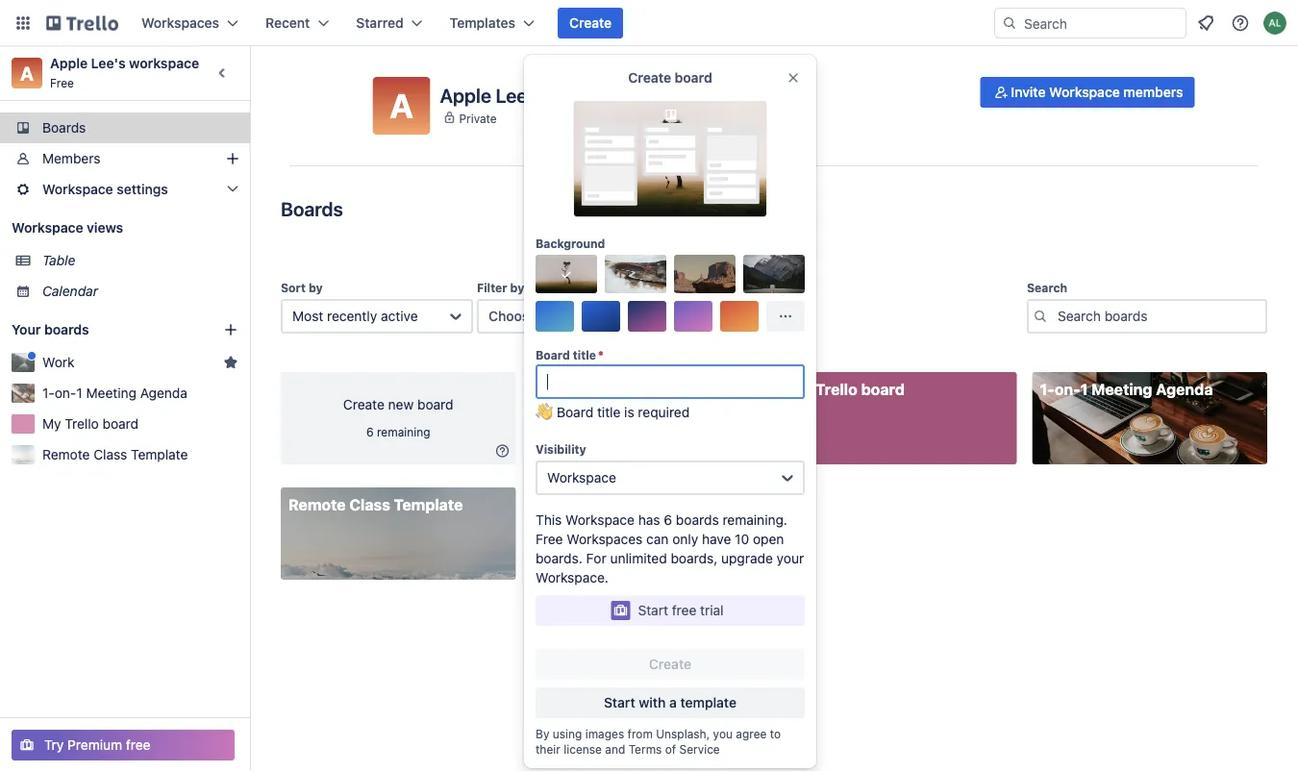 Task type: locate. For each thing, give the bounding box(es) containing it.
create up start with a template
[[649, 657, 692, 672]]

table
[[42, 253, 75, 268]]

free right the premium
[[126, 737, 151, 753]]

workspace up for
[[566, 512, 635, 528]]

my
[[790, 380, 812, 399], [42, 416, 61, 432]]

agenda down search text box
[[1156, 380, 1213, 399]]

create for create new board
[[343, 397, 385, 413]]

workspace down primary element
[[547, 84, 644, 107]]

workspace for workspace
[[547, 470, 616, 486]]

0 horizontal spatial sm image
[[493, 442, 512, 461]]

0 vertical spatial create button
[[558, 8, 623, 38]]

create button inside primary element
[[558, 8, 623, 38]]

0 horizontal spatial remote
[[42, 447, 90, 463]]

1 horizontal spatial agenda
[[1156, 380, 1213, 399]]

1 vertical spatial template
[[394, 496, 463, 514]]

and
[[605, 743, 626, 756]]

1 vertical spatial a
[[670, 695, 677, 711]]

1 horizontal spatial workspaces
[[567, 531, 643, 547]]

1 horizontal spatial meeting
[[1092, 380, 1153, 399]]

0 vertical spatial trello
[[816, 380, 858, 399]]

board right the 👋
[[557, 404, 594, 420]]

sm image down search image
[[992, 83, 1011, 102]]

create up apple lee's workspace
[[569, 15, 612, 31]]

1 horizontal spatial boards
[[676, 512, 719, 528]]

0 horizontal spatial 6
[[366, 425, 374, 439]]

can
[[647, 531, 669, 547]]

1 horizontal spatial 1-on-1 meeting agenda link
[[1033, 372, 1268, 465]]

with
[[639, 695, 666, 711]]

choose
[[489, 308, 537, 324]]

0 horizontal spatial my
[[42, 416, 61, 432]]

calendar link
[[42, 282, 239, 301]]

2 by from the left
[[510, 281, 525, 294]]

start for start free trial
[[638, 603, 669, 619]]

workspace settings button
[[0, 174, 250, 205]]

0 vertical spatial apple
[[50, 55, 88, 71]]

1 horizontal spatial remote class template link
[[281, 488, 516, 580]]

0 horizontal spatial agenda
[[140, 385, 187, 401]]

lee's up private
[[496, 84, 543, 107]]

1 vertical spatial workspaces
[[567, 531, 643, 547]]

None text field
[[536, 365, 805, 399]]

workspace settings
[[42, 181, 168, 197]]

a
[[541, 308, 548, 324], [670, 695, 677, 711]]

lee's
[[91, 55, 126, 71], [496, 84, 543, 107]]

1-on-1 meeting agenda link
[[1033, 372, 1268, 465], [42, 384, 239, 403]]

agenda down your boards with 4 items element
[[140, 385, 187, 401]]

visibility
[[536, 442, 587, 456]]

start inside start free trial button
[[638, 603, 669, 619]]

workspace for workspace settings
[[42, 181, 113, 197]]

title left * at the left
[[573, 348, 596, 362]]

work up the 👋
[[539, 380, 578, 399]]

board
[[675, 70, 713, 86], [862, 380, 905, 399], [417, 397, 454, 413], [102, 416, 139, 432]]

workspace down members
[[42, 181, 113, 197]]

1 vertical spatial remote
[[289, 496, 346, 514]]

1 horizontal spatial free
[[672, 603, 697, 619]]

1 horizontal spatial free
[[536, 531, 563, 547]]

1 horizontal spatial workspace
[[547, 84, 644, 107]]

template
[[131, 447, 188, 463], [394, 496, 463, 514]]

start
[[638, 603, 669, 619], [604, 695, 636, 711]]

0 horizontal spatial class
[[94, 447, 127, 463]]

0 vertical spatial workspaces
[[141, 15, 219, 31]]

workspace.
[[536, 570, 609, 586]]

by using images from unsplash, you agree to their
[[536, 727, 781, 756]]

0 vertical spatial title
[[573, 348, 596, 362]]

starred button
[[345, 8, 435, 38]]

1 by from the left
[[309, 281, 323, 294]]

trial
[[700, 603, 724, 619]]

your boards
[[12, 322, 89, 338]]

meeting
[[1092, 380, 1153, 399], [86, 385, 137, 401]]

0 horizontal spatial free
[[50, 76, 74, 89]]

choose a collection
[[489, 308, 614, 324]]

0 vertical spatial free
[[672, 603, 697, 619]]

0 vertical spatial a
[[541, 308, 548, 324]]

workspace navigation collapse icon image
[[210, 60, 237, 87]]

settings
[[117, 181, 168, 197]]

Search field
[[1018, 9, 1186, 38]]

1 horizontal spatial work
[[539, 380, 578, 399]]

workspaces inside popup button
[[141, 15, 219, 31]]

title
[[573, 348, 596, 362], [597, 404, 621, 420]]

license and terms of service
[[564, 743, 720, 756]]

work link down * at the left
[[531, 372, 767, 465]]

start inside start with a template button
[[604, 695, 636, 711]]

apple down back to home 'image'
[[50, 55, 88, 71]]

boards
[[44, 322, 89, 338], [676, 512, 719, 528]]

workspace
[[1050, 84, 1120, 100], [42, 181, 113, 197], [12, 220, 83, 236], [547, 470, 616, 486], [566, 512, 635, 528]]

workspace right invite
[[1050, 84, 1120, 100]]

a down switch to… image
[[20, 62, 34, 84]]

workspace down the workspaces popup button
[[129, 55, 199, 71]]

workspace views
[[12, 220, 123, 236]]

1 horizontal spatial a
[[670, 695, 677, 711]]

board down choose a collection
[[536, 348, 570, 362]]

using
[[553, 727, 582, 741]]

a right with
[[670, 695, 677, 711]]

1 vertical spatial lee's
[[496, 84, 543, 107]]

1 horizontal spatial by
[[510, 281, 525, 294]]

0 vertical spatial start
[[638, 603, 669, 619]]

1
[[1081, 380, 1088, 399], [76, 385, 82, 401]]

1 horizontal spatial template
[[394, 496, 463, 514]]

1 vertical spatial board
[[557, 404, 594, 420]]

6 left remaining
[[366, 425, 374, 439]]

board
[[536, 348, 570, 362], [557, 404, 594, 420]]

trello
[[816, 380, 858, 399], [65, 416, 99, 432]]

0 vertical spatial remote
[[42, 447, 90, 463]]

active
[[381, 308, 418, 324]]

a left private
[[390, 86, 413, 126]]

your boards with 4 items element
[[12, 318, 194, 341]]

primary element
[[0, 0, 1299, 46]]

boards inside this workspace has 6 boards remaining. free workspaces can only have 10 open boards. for unlimited boards, upgrade your workspace.
[[676, 512, 719, 528]]

0 horizontal spatial remote class template
[[42, 447, 188, 463]]

apple up private
[[440, 84, 492, 107]]

boards up members
[[42, 120, 86, 136]]

1-on-1 meeting agenda down your boards with 4 items element
[[42, 385, 187, 401]]

by right the sort
[[309, 281, 323, 294]]

create button
[[558, 8, 623, 38], [536, 649, 805, 680]]

free inside this workspace has 6 boards remaining. free workspaces can only have 10 open boards. for unlimited boards, upgrade your workspace.
[[536, 531, 563, 547]]

invite
[[1011, 84, 1046, 100]]

0 vertical spatial my trello board
[[790, 380, 905, 399]]

workspaces up for
[[567, 531, 643, 547]]

from
[[628, 727, 653, 741]]

members link
[[0, 143, 250, 174]]

0 vertical spatial sm image
[[992, 83, 1011, 102]]

work down your boards
[[42, 354, 75, 370]]

6 inside this workspace has 6 boards remaining. free workspaces can only have 10 open boards. for unlimited boards, upgrade your workspace.
[[664, 512, 673, 528]]

1 vertical spatial free
[[126, 737, 151, 753]]

open
[[753, 531, 784, 547]]

1 horizontal spatial my trello board link
[[782, 372, 1017, 465]]

1 vertical spatial workspace
[[547, 84, 644, 107]]

apple inside apple lee's workspace free
[[50, 55, 88, 71]]

work
[[42, 354, 75, 370], [539, 380, 578, 399]]

sm image inside invite workspace members button
[[992, 83, 1011, 102]]

work link down your boards with 4 items element
[[42, 353, 215, 372]]

by for filter by
[[510, 281, 525, 294]]

0 horizontal spatial trello
[[65, 416, 99, 432]]

recent button
[[254, 8, 341, 38]]

boards up only
[[676, 512, 719, 528]]

license
[[564, 743, 602, 756]]

0 horizontal spatial template
[[131, 447, 188, 463]]

sm image
[[992, 83, 1011, 102], [493, 442, 512, 461]]

0 horizontal spatial apple
[[50, 55, 88, 71]]

1 vertical spatial create button
[[536, 649, 805, 680]]

you
[[713, 727, 733, 741]]

workspace inside apple lee's workspace free
[[129, 55, 199, 71]]

1-on-1 meeting agenda down search text box
[[1040, 380, 1213, 399]]

create button up apple lee's workspace
[[558, 8, 623, 38]]

0 horizontal spatial workspaces
[[141, 15, 219, 31]]

6 right has
[[664, 512, 673, 528]]

free down this
[[536, 531, 563, 547]]

only
[[673, 531, 699, 547]]

1 vertical spatial free
[[536, 531, 563, 547]]

1 horizontal spatial start
[[638, 603, 669, 619]]

boards up sort by
[[281, 197, 343, 220]]

sm image left the visibility
[[493, 442, 512, 461]]

1 horizontal spatial my trello board
[[790, 380, 905, 399]]

by right filter
[[510, 281, 525, 294]]

1 horizontal spatial 1
[[1081, 380, 1088, 399]]

1 vertical spatial my trello board
[[42, 416, 139, 432]]

1 horizontal spatial boards
[[281, 197, 343, 220]]

1 horizontal spatial remote class template
[[289, 496, 463, 514]]

0 horizontal spatial my trello board
[[42, 416, 139, 432]]

1 vertical spatial start
[[604, 695, 636, 711]]

collection
[[552, 308, 614, 324]]

search
[[1027, 281, 1068, 294]]

remote class template
[[42, 447, 188, 463], [289, 496, 463, 514]]

0 vertical spatial lee's
[[91, 55, 126, 71]]

start left with
[[604, 695, 636, 711]]

lee's inside apple lee's workspace free
[[91, 55, 126, 71]]

create
[[569, 15, 612, 31], [628, 70, 671, 86], [343, 397, 385, 413], [649, 657, 692, 672]]

by
[[309, 281, 323, 294], [510, 281, 525, 294]]

👋
[[536, 404, 549, 420]]

workspace for workspace views
[[12, 220, 83, 236]]

create board
[[628, 70, 713, 86]]

1 horizontal spatial apple
[[440, 84, 492, 107]]

create down primary element
[[628, 70, 671, 86]]

start down unlimited
[[638, 603, 669, 619]]

your
[[777, 551, 804, 567]]

starred icon image
[[223, 355, 239, 370]]

a link
[[12, 58, 42, 88]]

0 horizontal spatial start
[[604, 695, 636, 711]]

meeting down search text box
[[1092, 380, 1153, 399]]

1 horizontal spatial title
[[597, 404, 621, 420]]

workspaces up the workspace navigation collapse icon
[[141, 15, 219, 31]]

0 vertical spatial board
[[536, 348, 570, 362]]

background element
[[536, 255, 805, 332]]

1 vertical spatial boards
[[676, 512, 719, 528]]

Search text field
[[1027, 299, 1268, 334]]

remote class template link
[[42, 445, 239, 465], [281, 488, 516, 580]]

unlimited
[[610, 551, 667, 567]]

1 horizontal spatial lee's
[[496, 84, 543, 107]]

workspaces button
[[130, 8, 250, 38]]

workspace down the visibility
[[547, 470, 616, 486]]

0 horizontal spatial remote class template link
[[42, 445, 239, 465]]

0 horizontal spatial a
[[20, 62, 34, 84]]

back to home image
[[46, 8, 118, 38]]

1 horizontal spatial 1-
[[1040, 380, 1055, 399]]

title left is
[[597, 404, 621, 420]]

0 vertical spatial boards
[[42, 120, 86, 136]]

workspace up table
[[12, 220, 83, 236]]

0 vertical spatial work
[[42, 354, 75, 370]]

0 vertical spatial workspace
[[129, 55, 199, 71]]

1 vertical spatial my
[[42, 416, 61, 432]]

1 vertical spatial remote class template
[[289, 496, 463, 514]]

boards down 'calendar' on the left
[[44, 322, 89, 338]]

a right choose
[[541, 308, 548, 324]]

free left trial
[[672, 603, 697, 619]]

0 vertical spatial boards
[[44, 322, 89, 338]]

workspace
[[129, 55, 199, 71], [547, 84, 644, 107]]

0 horizontal spatial lee's
[[91, 55, 126, 71]]

1 horizontal spatial 6
[[664, 512, 673, 528]]

1 vertical spatial title
[[597, 404, 621, 420]]

lee's down back to home 'image'
[[91, 55, 126, 71]]

agenda
[[1156, 380, 1213, 399], [140, 385, 187, 401]]

1 vertical spatial trello
[[65, 416, 99, 432]]

1 vertical spatial a
[[390, 86, 413, 126]]

free right a link
[[50, 76, 74, 89]]

0 vertical spatial my
[[790, 380, 812, 399]]

10
[[735, 531, 750, 547]]

boards inside boards link
[[42, 120, 86, 136]]

1 vertical spatial remote class template link
[[281, 488, 516, 580]]

1 horizontal spatial work link
[[531, 372, 767, 465]]

create button up start with a template
[[536, 649, 805, 680]]

my trello board
[[790, 380, 905, 399], [42, 416, 139, 432]]

1 horizontal spatial on-
[[1055, 380, 1081, 399]]

0 horizontal spatial boards
[[44, 322, 89, 338]]

meeting down your boards with 4 items element
[[86, 385, 137, 401]]

start free trial button
[[536, 595, 805, 626]]

workspaces
[[141, 15, 219, 31], [567, 531, 643, 547]]

workspace inside popup button
[[42, 181, 113, 197]]

create left the new
[[343, 397, 385, 413]]

1 vertical spatial class
[[350, 496, 390, 514]]

a inside button
[[390, 86, 413, 126]]

0 vertical spatial remote class template link
[[42, 445, 239, 465]]



Task type: describe. For each thing, give the bounding box(es) containing it.
premium
[[68, 737, 122, 753]]

start free trial
[[638, 603, 724, 619]]

board title *
[[536, 348, 604, 362]]

members
[[42, 151, 101, 166]]

apple lee's workspace free
[[50, 55, 199, 89]]

apple for apple lee's workspace free
[[50, 55, 88, 71]]

0 vertical spatial 6
[[366, 425, 374, 439]]

1 vertical spatial boards
[[281, 197, 343, 220]]

boards,
[[671, 551, 718, 567]]

your
[[12, 322, 41, 338]]

templates
[[450, 15, 516, 31]]

agree
[[736, 727, 767, 741]]

service
[[680, 743, 720, 756]]

1 horizontal spatial class
[[350, 496, 390, 514]]

license link
[[564, 743, 602, 756]]

invite workspace members button
[[981, 77, 1195, 108]]

is
[[624, 404, 635, 420]]

apple lee's workspace
[[440, 84, 644, 107]]

try premium free button
[[12, 730, 235, 761]]

create for bottom create button
[[649, 657, 692, 672]]

template
[[681, 695, 737, 711]]

custom image image
[[559, 266, 574, 282]]

6 remaining
[[366, 425, 431, 439]]

members
[[1124, 84, 1184, 100]]

start for start with a template
[[604, 695, 636, 711]]

switch to… image
[[13, 13, 33, 33]]

0 vertical spatial template
[[131, 447, 188, 463]]

start with a template button
[[536, 688, 805, 719]]

private
[[459, 111, 497, 125]]

new
[[388, 397, 414, 413]]

👋 board title is required
[[536, 404, 690, 420]]

*
[[598, 348, 604, 362]]

create new board
[[343, 397, 454, 413]]

0 horizontal spatial work link
[[42, 353, 215, 372]]

lee's for apple lee's workspace free
[[91, 55, 126, 71]]

templates button
[[438, 8, 546, 38]]

try
[[44, 737, 64, 753]]

0 notifications image
[[1195, 12, 1218, 35]]

to
[[770, 727, 781, 741]]

1 horizontal spatial remote
[[289, 496, 346, 514]]

workspace for apple lee's workspace
[[547, 84, 644, 107]]

0 horizontal spatial 1-on-1 meeting agenda link
[[42, 384, 239, 403]]

workspaces inside this workspace has 6 boards remaining. free workspaces can only have 10 open boards. for unlimited boards, upgrade your workspace.
[[567, 531, 643, 547]]

0 horizontal spatial my trello board link
[[42, 415, 239, 434]]

filter by
[[477, 281, 525, 294]]

this
[[536, 512, 562, 528]]

by
[[536, 727, 550, 741]]

0 horizontal spatial free
[[126, 737, 151, 753]]

a for a button
[[390, 86, 413, 126]]

open information menu image
[[1231, 13, 1251, 33]]

invite workspace members
[[1011, 84, 1184, 100]]

workspace for apple lee's workspace free
[[129, 55, 199, 71]]

add board image
[[223, 322, 239, 338]]

0 horizontal spatial work
[[42, 354, 75, 370]]

their
[[536, 743, 561, 756]]

1 horizontal spatial my
[[790, 380, 812, 399]]

workspace inside this workspace has 6 boards remaining. free workspaces can only have 10 open boards. for unlimited boards, upgrade your workspace.
[[566, 512, 635, 528]]

images
[[586, 727, 624, 741]]

terms of service link
[[629, 743, 720, 756]]

create inside primary element
[[569, 15, 612, 31]]

workspace inside button
[[1050, 84, 1120, 100]]

1 horizontal spatial 1-on-1 meeting agenda
[[1040, 380, 1213, 399]]

0 horizontal spatial 1
[[76, 385, 82, 401]]

most recently active
[[292, 308, 418, 324]]

close popover image
[[786, 70, 801, 86]]

filter
[[477, 281, 507, 294]]

0 vertical spatial class
[[94, 447, 127, 463]]

terms
[[629, 743, 662, 756]]

apple lee's workspace link
[[50, 55, 199, 71]]

0 horizontal spatial meeting
[[86, 385, 137, 401]]

1 vertical spatial sm image
[[493, 442, 512, 461]]

0 horizontal spatial title
[[573, 348, 596, 362]]

have
[[702, 531, 731, 547]]

by for sort by
[[309, 281, 323, 294]]

upgrade
[[721, 551, 773, 567]]

0 vertical spatial remote class template
[[42, 447, 188, 463]]

boards link
[[0, 113, 250, 143]]

a for a link
[[20, 62, 34, 84]]

most
[[292, 308, 323, 324]]

0 horizontal spatial 1-on-1 meeting agenda
[[42, 385, 187, 401]]

recently
[[327, 308, 377, 324]]

sort by
[[281, 281, 323, 294]]

apple for apple lee's workspace
[[440, 84, 492, 107]]

0 horizontal spatial on-
[[55, 385, 76, 401]]

starred
[[356, 15, 404, 31]]

1 horizontal spatial trello
[[816, 380, 858, 399]]

recent
[[266, 15, 310, 31]]

views
[[87, 220, 123, 236]]

wave image
[[536, 403, 549, 430]]

try premium free
[[44, 737, 151, 753]]

table link
[[42, 251, 239, 270]]

a button
[[373, 77, 430, 135]]

of
[[665, 743, 676, 756]]

background
[[536, 237, 605, 250]]

start with a template
[[604, 695, 737, 711]]

boards.
[[536, 551, 583, 567]]

required
[[638, 404, 690, 420]]

this workspace has 6 boards remaining. free workspaces can only have 10 open boards. for unlimited boards, upgrade your workspace.
[[536, 512, 804, 586]]

sort
[[281, 281, 306, 294]]

apple lee (applelee29) image
[[1264, 12, 1287, 35]]

remaining.
[[723, 512, 788, 528]]

calendar
[[42, 283, 98, 299]]

search image
[[1002, 15, 1018, 31]]

free inside apple lee's workspace free
[[50, 76, 74, 89]]

create for create board
[[628, 70, 671, 86]]

choose a collection button
[[477, 299, 670, 334]]

has
[[638, 512, 660, 528]]

remaining
[[377, 425, 431, 439]]

for
[[586, 551, 607, 567]]

unsplash,
[[656, 727, 710, 741]]

0 horizontal spatial 1-
[[42, 385, 55, 401]]

lee's for apple lee's workspace
[[496, 84, 543, 107]]



Task type: vqa. For each thing, say whether or not it's contained in the screenshot.
sm icon
yes



